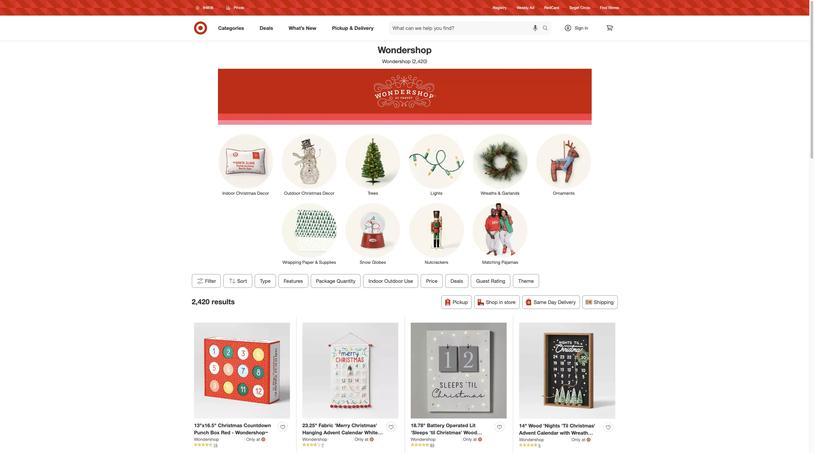 Task type: locate. For each thing, give the bounding box(es) containing it.
18.78"
[[411, 423, 426, 429]]

-
[[232, 430, 234, 436], [379, 430, 381, 436], [469, 437, 471, 443], [570, 437, 572, 444]]

in inside button
[[499, 299, 503, 306]]

same day delivery button
[[522, 296, 580, 309]]

snow globes
[[360, 260, 386, 265]]

wondershop link up 93
[[411, 437, 462, 443]]

delivery for pickup & delivery
[[354, 25, 374, 31]]

only up 7 link
[[355, 437, 364, 442]]

indoor for indoor christmas decor
[[222, 191, 235, 196]]

ornaments
[[553, 191, 575, 196]]

at
[[256, 437, 260, 442], [365, 437, 369, 442], [473, 437, 477, 442], [582, 437, 586, 443]]

deals up pickup button
[[451, 278, 463, 284]]

wondershop link up 7
[[302, 437, 353, 443]]

countdown up 15 link
[[244, 423, 271, 429]]

at up 15 link
[[256, 437, 260, 442]]

deals inside button
[[451, 278, 463, 284]]

same day delivery
[[534, 299, 576, 306]]

pickup
[[332, 25, 348, 31], [453, 299, 468, 306]]

redcard link
[[544, 5, 559, 10]]

what's new
[[289, 25, 317, 31]]

18.78" battery operated lit 'sleeps 'til christmas' wood countdown sign cream - wondershop™ link
[[411, 422, 492, 450]]

0 horizontal spatial outdoor
[[284, 191, 300, 196]]

15
[[213, 443, 218, 448]]

guest rating
[[476, 278, 505, 284]]

only for wondershop™
[[246, 437, 255, 442]]

countdown down the 'sleeps
[[411, 437, 438, 443]]

christmas inside indoor christmas decor link
[[236, 191, 256, 196]]

1 decor from the left
[[257, 191, 269, 196]]

14" wood 'nights 'til christmas' advent calendar with wreath counter black/white - wondershop™ image
[[519, 323, 616, 419], [519, 323, 616, 419]]

0 horizontal spatial sign
[[440, 437, 450, 443]]

13"x16.5" christmas countdown punch box red - wondershop™
[[194, 423, 271, 436]]

wondershop down the 'sleeps
[[411, 437, 436, 442]]

wondershop for 14" wood 'nights 'til christmas' advent calendar with wreath counter black/white - wondershop™
[[519, 437, 544, 443]]

18.78" battery operated lit 'sleeps 'til christmas' wood countdown sign cream - wondershop™
[[411, 423, 477, 450]]

15 link
[[194, 443, 290, 448]]

only for with
[[572, 437, 581, 443]]

1 vertical spatial deals
[[451, 278, 463, 284]]

target circle
[[569, 5, 590, 10]]

in
[[585, 25, 588, 31], [499, 299, 503, 306]]

1 horizontal spatial &
[[350, 25, 353, 31]]

1 horizontal spatial christmas'
[[437, 430, 462, 436]]

target
[[569, 5, 580, 10]]

1 horizontal spatial decor
[[323, 191, 334, 196]]

circle
[[581, 5, 590, 10]]

13"x16.5" christmas countdown punch box red - wondershop™ image
[[194, 323, 290, 419], [194, 323, 290, 419]]

wondershop™ down the hanging
[[302, 437, 335, 443]]

same
[[534, 299, 547, 306]]

93 link
[[411, 443, 507, 448]]

wood inside '14" wood 'nights 'til christmas' advent calendar with wreath counter black/white - wondershop™'
[[529, 423, 542, 429]]

0 horizontal spatial deals
[[260, 25, 273, 31]]

wondershop up (2,420)
[[378, 44, 432, 55]]

cream
[[452, 437, 467, 443]]

wrapping paper & supplies
[[283, 260, 336, 265]]

0 horizontal spatial in
[[499, 299, 503, 306]]

calendar down the 'nights
[[537, 430, 559, 436]]

pickup right new
[[332, 25, 348, 31]]

advent up the counter
[[519, 430, 536, 436]]

0 horizontal spatial decor
[[257, 191, 269, 196]]

guest
[[476, 278, 490, 284]]

wondershop down the hanging
[[302, 437, 327, 442]]

sign
[[575, 25, 584, 31], [440, 437, 450, 443]]

indoor
[[222, 191, 235, 196], [368, 278, 383, 284]]

paper
[[302, 260, 314, 265]]

outdoor
[[284, 191, 300, 196], [384, 278, 403, 284]]

wondershop link up 15
[[194, 437, 245, 443]]

0 horizontal spatial wood
[[464, 430, 477, 436]]

0 vertical spatial countdown
[[244, 423, 271, 429]]

advent inside '14" wood 'nights 'til christmas' advent calendar with wreath counter black/white - wondershop™'
[[519, 430, 536, 436]]

christmas' up wreath on the bottom right of page
[[570, 423, 595, 429]]

wood right the 14"
[[529, 423, 542, 429]]

- right cream
[[469, 437, 471, 443]]

2 horizontal spatial &
[[498, 191, 501, 196]]

outdoor inside button
[[384, 278, 403, 284]]

0 horizontal spatial delivery
[[354, 25, 374, 31]]

0 horizontal spatial pickup
[[332, 25, 348, 31]]

2 decor from the left
[[323, 191, 334, 196]]

2 horizontal spatial christmas'
[[570, 423, 595, 429]]

pinole button
[[222, 2, 248, 13]]

calendar inside '14" wood 'nights 'til christmas' advent calendar with wreath counter black/white - wondershop™'
[[537, 430, 559, 436]]

deals for deals button
[[451, 278, 463, 284]]

registry link
[[493, 5, 507, 10]]

decor for indoor christmas decor
[[257, 191, 269, 196]]

1 horizontal spatial pickup
[[453, 299, 468, 306]]

only
[[246, 437, 255, 442], [355, 437, 364, 442], [463, 437, 472, 442], [572, 437, 581, 443]]

christmas inside 13"x16.5" christmas countdown punch box red - wondershop™
[[218, 423, 242, 429]]

& for wreaths
[[498, 191, 501, 196]]

calendar for 'merry
[[342, 430, 363, 436]]

wood
[[529, 423, 542, 429], [464, 430, 477, 436]]

wondershop™ down the counter
[[519, 444, 552, 451]]

94806 button
[[192, 2, 220, 13]]

'til
[[562, 423, 569, 429]]

nutcrackers
[[425, 260, 448, 265]]

delivery inside the 'pickup & delivery' link
[[354, 25, 374, 31]]

- down with
[[570, 437, 572, 444]]

only at ¬ for white
[[355, 437, 374, 443]]

1 vertical spatial countdown
[[411, 437, 438, 443]]

1 horizontal spatial in
[[585, 25, 588, 31]]

(2,420)
[[412, 58, 427, 64]]

indoor christmas decor link
[[214, 133, 278, 197]]

only down wreath on the bottom right of page
[[572, 437, 581, 443]]

1 vertical spatial wood
[[464, 430, 477, 436]]

1 vertical spatial &
[[498, 191, 501, 196]]

weekly ad link
[[517, 5, 534, 10]]

¬
[[261, 437, 265, 443], [370, 437, 374, 443], [478, 437, 482, 443], [587, 437, 591, 443]]

23.25"
[[302, 423, 317, 429]]

in down circle
[[585, 25, 588, 31]]

sign down target circle link
[[575, 25, 584, 31]]

wondershop™ up 15 link
[[235, 430, 268, 436]]

sign right 93
[[440, 437, 450, 443]]

0 vertical spatial outdoor
[[284, 191, 300, 196]]

pickup inside button
[[453, 299, 468, 306]]

0 horizontal spatial advent
[[324, 430, 340, 436]]

0 horizontal spatial indoor
[[222, 191, 235, 196]]

0 vertical spatial wood
[[529, 423, 542, 429]]

at down wreath on the bottom right of page
[[582, 437, 586, 443]]

only at ¬ down the white
[[355, 437, 374, 443]]

2,420 results
[[192, 297, 235, 306]]

wondershop for 23.25" fabric 'merry christmas' hanging advent calendar white - wondershop™
[[302, 437, 327, 442]]

globes
[[372, 260, 386, 265]]

2,420
[[192, 297, 210, 306]]

new
[[306, 25, 317, 31]]

only for wood
[[463, 437, 472, 442]]

only for white
[[355, 437, 364, 442]]

1 horizontal spatial advent
[[519, 430, 536, 436]]

2 vertical spatial &
[[315, 260, 318, 265]]

advent inside 23.25" fabric 'merry christmas' hanging advent calendar white - wondershop™
[[324, 430, 340, 436]]

1 horizontal spatial wood
[[529, 423, 542, 429]]

pickup down deals button
[[453, 299, 468, 306]]

package quantity button
[[311, 274, 361, 288]]

matching pajamas link
[[468, 202, 532, 266]]

1 vertical spatial in
[[499, 299, 503, 306]]

indoor christmas decor
[[222, 191, 269, 196]]

operated
[[446, 423, 468, 429]]

1 horizontal spatial deals
[[451, 278, 463, 284]]

find stores link
[[600, 5, 619, 10]]

0 vertical spatial deals
[[260, 25, 273, 31]]

in for sign
[[585, 25, 588, 31]]

calendar down "'merry"
[[342, 430, 363, 436]]

0 horizontal spatial calendar
[[342, 430, 363, 436]]

calendar
[[342, 430, 363, 436], [537, 430, 559, 436]]

shipping button
[[583, 296, 618, 309]]

delivery inside same day delivery button
[[558, 299, 576, 306]]

wondershop at target image
[[218, 69, 592, 125]]

only up 15 link
[[246, 437, 255, 442]]

0 vertical spatial delivery
[[354, 25, 374, 31]]

0 vertical spatial in
[[585, 25, 588, 31]]

battery
[[427, 423, 445, 429]]

wondershop left (2,420)
[[382, 58, 411, 64]]

christmas inside outdoor christmas decor link
[[302, 191, 321, 196]]

wondershop up 5
[[519, 437, 544, 443]]

0 vertical spatial &
[[350, 25, 353, 31]]

at down the white
[[365, 437, 369, 442]]

only at ¬
[[246, 437, 265, 443], [355, 437, 374, 443], [463, 437, 482, 443], [572, 437, 591, 443]]

wondershop link for battery
[[411, 437, 462, 443]]

1 vertical spatial indoor
[[368, 278, 383, 284]]

1 vertical spatial outdoor
[[384, 278, 403, 284]]

christmas'
[[352, 423, 377, 429], [570, 423, 595, 429], [437, 430, 462, 436]]

red
[[221, 430, 230, 436]]

decor
[[257, 191, 269, 196], [323, 191, 334, 196]]

23.25" fabric 'merry christmas' hanging advent calendar white - wondershop™ image
[[302, 323, 398, 419], [302, 323, 398, 419]]

- right the white
[[379, 430, 381, 436]]

wondershop link for wood
[[519, 437, 570, 443]]

1 horizontal spatial countdown
[[411, 437, 438, 443]]

christmas' down operated
[[437, 430, 462, 436]]

1 horizontal spatial sign
[[575, 25, 584, 31]]

wondershop link up 5
[[519, 437, 570, 443]]

18.78" battery operated lit 'sleeps 'til christmas' wood countdown sign cream - wondershop™ image
[[411, 323, 507, 419], [411, 323, 507, 419]]

- inside 23.25" fabric 'merry christmas' hanging advent calendar white - wondershop™
[[379, 430, 381, 436]]

calendar inside 23.25" fabric 'merry christmas' hanging advent calendar white - wondershop™
[[342, 430, 363, 436]]

&
[[350, 25, 353, 31], [498, 191, 501, 196], [315, 260, 318, 265]]

0 vertical spatial sign
[[575, 25, 584, 31]]

0 vertical spatial indoor
[[222, 191, 235, 196]]

use
[[404, 278, 413, 284]]

type
[[260, 278, 271, 284]]

only at ¬ down lit
[[463, 437, 482, 443]]

¬ for 23.25" fabric 'merry christmas' hanging advent calendar white - wondershop™
[[370, 437, 374, 443]]

¬ for 18.78" battery operated lit 'sleeps 'til christmas' wood countdown sign cream - wondershop™
[[478, 437, 482, 443]]

indoor inside button
[[368, 278, 383, 284]]

delivery
[[354, 25, 374, 31], [558, 299, 576, 306]]

23.25" fabric 'merry christmas' hanging advent calendar white - wondershop™ link
[[302, 422, 384, 443]]

1 horizontal spatial calendar
[[537, 430, 559, 436]]

1 vertical spatial pickup
[[453, 299, 468, 306]]

only at ¬ down 13"x16.5" christmas countdown punch box red - wondershop™
[[246, 437, 265, 443]]

advent down fabric at bottom
[[324, 430, 340, 436]]

1 horizontal spatial indoor
[[368, 278, 383, 284]]

deals left what's
[[260, 25, 273, 31]]

advent for fabric
[[324, 430, 340, 436]]

wood down lit
[[464, 430, 477, 436]]

wondershop™ down 'til
[[411, 444, 444, 450]]

snow globes link
[[341, 202, 405, 266]]

christmas for indoor
[[236, 191, 256, 196]]

christmas' up the white
[[352, 423, 377, 429]]

decor for outdoor christmas decor
[[323, 191, 334, 196]]

indoor outdoor use
[[368, 278, 413, 284]]

- right "red"
[[232, 430, 234, 436]]

14"
[[519, 423, 527, 429]]

christmas' inside 23.25" fabric 'merry christmas' hanging advent calendar white - wondershop™
[[352, 423, 377, 429]]

deals link
[[254, 21, 281, 35]]

indoor for indoor outdoor use
[[368, 278, 383, 284]]

weekly ad
[[517, 5, 534, 10]]

garlands
[[502, 191, 520, 196]]

only up 93 link
[[463, 437, 472, 442]]

package
[[316, 278, 335, 284]]

sign inside sign in link
[[575, 25, 584, 31]]

only at ¬ down wreath on the bottom right of page
[[572, 437, 591, 443]]

in left store
[[499, 299, 503, 306]]

christmas' inside the 18.78" battery operated lit 'sleeps 'til christmas' wood countdown sign cream - wondershop™
[[437, 430, 462, 436]]

filter button
[[192, 274, 221, 288]]

1 vertical spatial sign
[[440, 437, 450, 443]]

wondershop down punch
[[194, 437, 219, 442]]

wondershop link
[[194, 437, 245, 443], [302, 437, 353, 443], [411, 437, 462, 443], [519, 437, 570, 443]]

1 horizontal spatial delivery
[[558, 299, 576, 306]]

wondershop
[[378, 44, 432, 55], [382, 58, 411, 64], [194, 437, 219, 442], [302, 437, 327, 442], [411, 437, 436, 442], [519, 437, 544, 443]]

at for with
[[582, 437, 586, 443]]

at down lit
[[473, 437, 477, 442]]

1 vertical spatial delivery
[[558, 299, 576, 306]]

0 vertical spatial pickup
[[332, 25, 348, 31]]

wondershop™ inside '14" wood 'nights 'til christmas' advent calendar with wreath counter black/white - wondershop™'
[[519, 444, 552, 451]]

deals
[[260, 25, 273, 31], [451, 278, 463, 284]]

1 horizontal spatial outdoor
[[384, 278, 403, 284]]

0 horizontal spatial christmas'
[[352, 423, 377, 429]]

trees
[[368, 191, 378, 196]]

0 horizontal spatial countdown
[[244, 423, 271, 429]]

What can we help you find? suggestions appear below search field
[[389, 21, 544, 35]]

countdown
[[244, 423, 271, 429], [411, 437, 438, 443]]



Task type: describe. For each thing, give the bounding box(es) containing it.
day
[[548, 299, 557, 306]]

- inside '14" wood 'nights 'til christmas' advent calendar with wreath counter black/white - wondershop™'
[[570, 437, 572, 444]]

pajamas
[[502, 260, 518, 265]]

wondershop for 13"x16.5" christmas countdown punch box red - wondershop™
[[194, 437, 219, 442]]

supplies
[[319, 260, 336, 265]]

lights
[[431, 191, 443, 196]]

wondershop™ inside 23.25" fabric 'merry christmas' hanging advent calendar white - wondershop™
[[302, 437, 335, 443]]

'til
[[430, 430, 435, 436]]

box
[[210, 430, 220, 436]]

guest rating button
[[471, 274, 511, 288]]

at for wondershop™
[[256, 437, 260, 442]]

christmas for outdoor
[[302, 191, 321, 196]]

pinole
[[234, 5, 244, 10]]

only at ¬ for with
[[572, 437, 591, 443]]

package quantity
[[316, 278, 355, 284]]

punch
[[194, 430, 209, 436]]

& for pickup
[[350, 25, 353, 31]]

in for shop
[[499, 299, 503, 306]]

wondershop wondershop (2,420)
[[378, 44, 432, 64]]

pickup for pickup
[[453, 299, 468, 306]]

at for wood
[[473, 437, 477, 442]]

theme button
[[513, 274, 539, 288]]

store
[[504, 299, 516, 306]]

wreaths & garlands link
[[468, 133, 532, 197]]

pickup for pickup & delivery
[[332, 25, 348, 31]]

deals button
[[445, 274, 468, 288]]

christmas' inside '14" wood 'nights 'til christmas' advent calendar with wreath counter black/white - wondershop™'
[[570, 423, 595, 429]]

only at ¬ for wood
[[463, 437, 482, 443]]

- inside 13"x16.5" christmas countdown punch box red - wondershop™
[[232, 430, 234, 436]]

what's new link
[[283, 21, 324, 35]]

13"x16.5"
[[194, 423, 217, 429]]

countdown inside the 18.78" battery operated lit 'sleeps 'til christmas' wood countdown sign cream - wondershop™
[[411, 437, 438, 443]]

only at ¬ for wondershop™
[[246, 437, 265, 443]]

matching
[[482, 260, 500, 265]]

advent for wood
[[519, 430, 536, 436]]

14" wood 'nights 'til christmas' advent calendar with wreath counter black/white - wondershop™ link
[[519, 423, 601, 451]]

indoor outdoor use button
[[363, 274, 418, 288]]

results
[[212, 297, 235, 306]]

'sleeps
[[411, 430, 428, 436]]

delivery for same day delivery
[[558, 299, 576, 306]]

13"x16.5" christmas countdown punch box red - wondershop™ link
[[194, 422, 275, 437]]

redcard
[[544, 5, 559, 10]]

wondershop™ inside 13"x16.5" christmas countdown punch box red - wondershop™
[[235, 430, 268, 436]]

counter
[[519, 437, 538, 444]]

wondershop link for fabric
[[302, 437, 353, 443]]

find
[[600, 5, 607, 10]]

countdown inside 13"x16.5" christmas countdown punch box red - wondershop™
[[244, 423, 271, 429]]

snow
[[360, 260, 371, 265]]

7
[[322, 443, 324, 448]]

wondershop link for christmas
[[194, 437, 245, 443]]

target circle link
[[569, 5, 590, 10]]

pickup & delivery
[[332, 25, 374, 31]]

price button
[[421, 274, 443, 288]]

wreaths & garlands
[[481, 191, 520, 196]]

stores
[[608, 5, 619, 10]]

lights link
[[405, 133, 468, 197]]

white
[[364, 430, 378, 436]]

pickup button
[[441, 296, 472, 309]]

sort button
[[223, 274, 252, 288]]

sign inside the 18.78" battery operated lit 'sleeps 'til christmas' wood countdown sign cream - wondershop™
[[440, 437, 450, 443]]

filter
[[205, 278, 216, 284]]

¬ for 13"x16.5" christmas countdown punch box red - wondershop™
[[261, 437, 265, 443]]

lit
[[470, 423, 476, 429]]

what's
[[289, 25, 305, 31]]

calendar for 'nights
[[537, 430, 559, 436]]

- inside the 18.78" battery operated lit 'sleeps 'til christmas' wood countdown sign cream - wondershop™
[[469, 437, 471, 443]]

wondershop™ inside the 18.78" battery operated lit 'sleeps 'til christmas' wood countdown sign cream - wondershop™
[[411, 444, 444, 450]]

shop
[[486, 299, 498, 306]]

type button
[[255, 274, 276, 288]]

wondershop inside wondershop wondershop (2,420)
[[382, 58, 411, 64]]

wreath
[[571, 430, 588, 436]]

outdoor christmas decor link
[[278, 133, 341, 197]]

14" wood 'nights 'til christmas' advent calendar with wreath counter black/white - wondershop™
[[519, 423, 595, 451]]

wood inside the 18.78" battery operated lit 'sleeps 'til christmas' wood countdown sign cream - wondershop™
[[464, 430, 477, 436]]

shipping
[[594, 299, 614, 306]]

theme
[[518, 278, 534, 284]]

fabric
[[319, 423, 333, 429]]

wreaths
[[481, 191, 497, 196]]

price
[[426, 278, 437, 284]]

trees link
[[341, 133, 405, 197]]

at for white
[[365, 437, 369, 442]]

93
[[430, 443, 434, 448]]

pickup & delivery link
[[327, 21, 381, 35]]

sort
[[237, 278, 247, 284]]

wrapping paper & supplies link
[[278, 202, 341, 266]]

categories link
[[213, 21, 252, 35]]

sign in
[[575, 25, 588, 31]]

search
[[540, 25, 555, 32]]

sign in link
[[559, 21, 598, 35]]

23.25" fabric 'merry christmas' hanging advent calendar white - wondershop™
[[302, 423, 381, 443]]

search button
[[540, 21, 555, 36]]

with
[[560, 430, 570, 436]]

registry
[[493, 5, 507, 10]]

black/white
[[540, 437, 569, 444]]

shop in store button
[[475, 296, 520, 309]]

christmas for 13"x16.5"
[[218, 423, 242, 429]]

deals for 'deals' link
[[260, 25, 273, 31]]

shop in store
[[486, 299, 516, 306]]

'merry
[[335, 423, 350, 429]]

wondershop for 18.78" battery operated lit 'sleeps 'til christmas' wood countdown sign cream - wondershop™
[[411, 437, 436, 442]]

features button
[[278, 274, 308, 288]]

0 horizontal spatial &
[[315, 260, 318, 265]]

¬ for 14" wood 'nights 'til christmas' advent calendar with wreath counter black/white - wondershop™
[[587, 437, 591, 443]]



Task type: vqa. For each thing, say whether or not it's contained in the screenshot.
advertise with us
no



